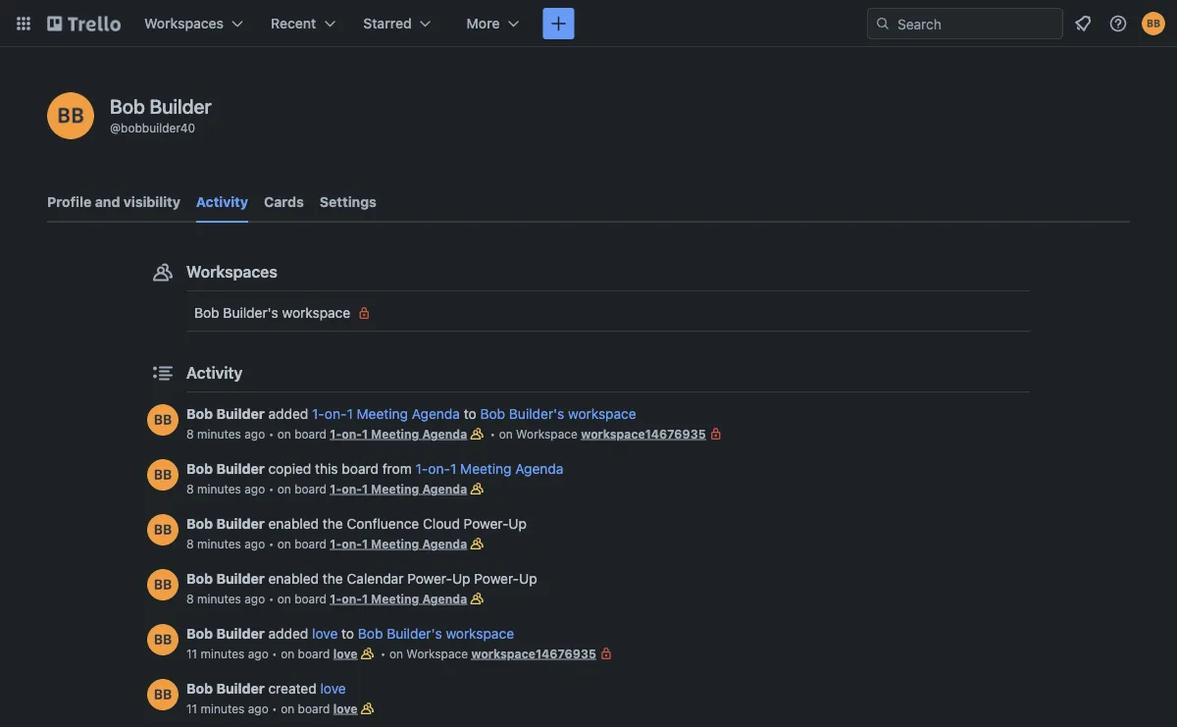 Task type: locate. For each thing, give the bounding box(es) containing it.
love link
[[312, 625, 338, 642], [333, 647, 358, 660], [320, 680, 346, 697], [333, 702, 358, 715]]

1 vertical spatial 11
[[186, 702, 197, 715]]

calendar
[[347, 571, 404, 587]]

2 11 minutes ago • on board love from the top
[[186, 702, 358, 715]]

0 vertical spatial all members of the workspace can see and edit this board. image
[[467, 589, 487, 608]]

2 vertical spatial workspace
[[446, 625, 514, 642]]

this workspace is private. it's not indexed or visible to those outside the workspace. image
[[706, 424, 726, 443]]

workspace
[[516, 427, 578, 441], [407, 647, 468, 660]]

1 horizontal spatial builder's
[[387, 625, 442, 642]]

8 minutes ago • on board 1-on-1 meeting agenda down bob builder enabled the calendar power-up power-up
[[186, 592, 467, 605]]

1-on-1 meeting agenda link down confluence
[[330, 537, 467, 550]]

2 horizontal spatial builder's
[[509, 406, 564, 422]]

2 vertical spatial bob builder's workspace link
[[358, 625, 514, 642]]

workspace14676935 link
[[581, 427, 706, 441], [471, 647, 596, 660]]

bob builder's workspace link for bob builder added 1-on-1 meeting agenda to bob builder's workspace
[[480, 406, 636, 422]]

agenda
[[412, 406, 460, 422], [422, 427, 467, 441], [515, 461, 564, 477], [422, 482, 467, 495], [422, 537, 467, 550], [422, 592, 467, 605]]

1-on-1 meeting agenda link down bob builder added 1-on-1 meeting agenda to bob builder's workspace
[[330, 427, 467, 441]]

1 8 minutes ago • on board 1-on-1 meeting agenda from the top
[[186, 427, 467, 441]]

1 vertical spatial workspace14676935 link
[[471, 647, 596, 660]]

1 horizontal spatial workspace
[[446, 625, 514, 642]]

bob builder enabled the confluence cloud power-up
[[186, 516, 527, 532]]

bob builder (bobbuilder40) image for added
[[147, 404, 179, 436]]

added for love
[[268, 625, 308, 642]]

1 horizontal spatial workspace
[[516, 427, 578, 441]]

1-on-1 meeting agenda link for copied this board from
[[330, 482, 467, 495]]

2 all members of the workspace can see and edit this board. image from the top
[[467, 479, 487, 498]]

0 vertical spatial to
[[464, 406, 477, 422]]

love
[[312, 625, 338, 642], [333, 647, 358, 660], [320, 680, 346, 697], [333, 702, 358, 715]]

activity down bob builder's workspace
[[186, 364, 243, 382]]

2 bob builder (bobbuilder40) image from the top
[[147, 514, 179, 546]]

workspace14676935 link for bob builder added love to bob builder's workspace
[[471, 647, 596, 660]]

2 horizontal spatial workspace
[[568, 406, 636, 422]]

power-
[[464, 516, 509, 532], [407, 571, 452, 587], [474, 571, 519, 587]]

all members of the workspace can see and edit this board. image
[[467, 589, 487, 608], [358, 644, 377, 663], [358, 699, 377, 718]]

board up this
[[294, 427, 327, 441]]

11 minutes ago • on board love up bob builder created love
[[186, 647, 358, 660]]

activity left cards
[[196, 194, 248, 210]]

workspace14676935
[[581, 427, 706, 441], [471, 647, 596, 660]]

on- right from on the left bottom
[[428, 461, 450, 477]]

8 minutes ago • on board 1-on-1 meeting agenda up this
[[186, 427, 467, 441]]

bob builder's workspace link for bob builder added love to bob builder's workspace
[[358, 625, 514, 642]]

2 enabled from the top
[[268, 571, 319, 587]]

bob inside the bob builder @ bobbuilder40
[[110, 94, 145, 117]]

1 vertical spatial added
[[268, 625, 308, 642]]

added up copied
[[268, 406, 308, 422]]

1 vertical spatial the
[[323, 571, 343, 587]]

ago
[[245, 427, 265, 441], [245, 482, 265, 495], [245, 537, 265, 550], [245, 592, 265, 605], [248, 647, 269, 660], [248, 702, 269, 715]]

bob builder (bobbuilder40) image for created
[[147, 679, 179, 710]]

created
[[268, 680, 317, 697]]

on- up this
[[325, 406, 347, 422]]

1 vertical spatial builder's
[[509, 406, 564, 422]]

0 vertical spatial the
[[323, 516, 343, 532]]

8
[[186, 427, 194, 441], [186, 482, 194, 495], [186, 537, 194, 550], [186, 592, 194, 605]]

11
[[186, 647, 197, 660], [186, 702, 197, 715]]

0 vertical spatial • on workspace workspace14676935
[[487, 427, 706, 441]]

8 for copied this board from
[[186, 482, 194, 495]]

the left the calendar
[[323, 571, 343, 587]]

0 vertical spatial workspace
[[282, 305, 350, 321]]

0 horizontal spatial workspace
[[407, 647, 468, 660]]

8 minutes ago • on board 1-on-1 meeting agenda down this
[[186, 482, 467, 495]]

1 vertical spatial all members of the workspace can see and edit this board. image
[[358, 644, 377, 663]]

0 vertical spatial 11 minutes ago • on board love
[[186, 647, 358, 660]]

bob builder (bobbuilder40) image for enabled the confluence cloud power-up
[[147, 514, 179, 546]]

profile and visibility
[[47, 194, 180, 210]]

4 8 minutes ago • on board 1-on-1 meeting agenda from the top
[[186, 592, 467, 605]]

0 vertical spatial all members of the workspace can see and edit this board. image
[[467, 424, 487, 443]]

8 minutes ago • on board 1-on-1 meeting agenda for copied this board from
[[186, 482, 467, 495]]

1 vertical spatial all members of the workspace can see and edit this board. image
[[467, 479, 487, 498]]

bob builder copied this board from 1-on-1 meeting agenda
[[186, 461, 564, 477]]

2 vertical spatial all members of the workspace can see and edit this board. image
[[467, 534, 487, 553]]

all members of the workspace can see and edit this board. image for enabled the calendar power-up power-up
[[467, 589, 487, 608]]

1
[[347, 406, 353, 422], [362, 427, 368, 441], [450, 461, 457, 477], [362, 482, 368, 495], [362, 537, 368, 550], [362, 592, 368, 605]]

recent
[[271, 15, 316, 31]]

workspaces
[[144, 15, 224, 31], [186, 262, 278, 281]]

activity
[[196, 194, 248, 210], [186, 364, 243, 382]]

1 vertical spatial workspace
[[568, 406, 636, 422]]

minutes
[[197, 427, 241, 441], [197, 482, 241, 495], [197, 537, 241, 550], [197, 592, 241, 605], [201, 647, 245, 660], [201, 702, 245, 715]]

0 vertical spatial 11
[[186, 647, 197, 660]]

builder inside the bob builder @ bobbuilder40
[[150, 94, 212, 117]]

1-on-1 meeting agenda link
[[312, 406, 460, 422], [330, 427, 467, 441], [416, 461, 564, 477], [330, 482, 467, 495], [330, 537, 467, 550], [330, 592, 467, 605]]

builder
[[150, 94, 212, 117], [216, 406, 265, 422], [216, 461, 265, 477], [216, 516, 265, 532], [216, 571, 265, 587], [216, 625, 265, 642], [216, 680, 265, 697]]

primary element
[[0, 0, 1177, 47]]

on- down bob builder enabled the confluence cloud power-up
[[342, 537, 362, 550]]

settings link
[[320, 184, 377, 220]]

0 vertical spatial workspace14676935 link
[[581, 427, 706, 441]]

board up created
[[298, 647, 330, 660]]

ago for created
[[248, 702, 269, 715]]

1 bob builder (bobbuilder40) image from the top
[[147, 404, 179, 436]]

settings
[[320, 194, 377, 210]]

11 down bob builder created love
[[186, 702, 197, 715]]

•
[[268, 427, 274, 441], [490, 427, 496, 441], [268, 482, 274, 495], [268, 537, 274, 550], [268, 592, 274, 605], [272, 647, 277, 660], [381, 647, 386, 660], [272, 702, 277, 715]]

1 the from the top
[[323, 516, 343, 532]]

enabled down copied
[[268, 516, 319, 532]]

all members of the workspace can see and edit this board. image
[[467, 424, 487, 443], [467, 479, 487, 498], [467, 534, 487, 553]]

board down created
[[298, 702, 330, 715]]

starred button
[[352, 8, 443, 39]]

added
[[268, 406, 308, 422], [268, 625, 308, 642]]

1 vertical spatial enabled
[[268, 571, 319, 587]]

1-on-1 meeting agenda link down from on the left bottom
[[330, 482, 467, 495]]

0 horizontal spatial workspace
[[282, 305, 350, 321]]

on-
[[325, 406, 347, 422], [342, 427, 362, 441], [428, 461, 450, 477], [342, 482, 362, 495], [342, 537, 362, 550], [342, 592, 362, 605]]

all members of the workspace can see and edit this board. image for to
[[467, 424, 487, 443]]

bob for bob builder enabled the calendar power-up power-up
[[186, 571, 213, 587]]

the left confluence
[[323, 516, 343, 532]]

1 all members of the workspace can see and edit this board. image from the top
[[467, 424, 487, 443]]

builder for bob builder enabled the calendar power-up power-up
[[216, 571, 265, 587]]

1 vertical spatial workspace14676935
[[471, 647, 596, 660]]

starred
[[363, 15, 412, 31]]

• on workspace workspace14676935 for bob builder added love to bob builder's workspace
[[377, 647, 596, 660]]

2 8 minutes ago • on board 1-on-1 meeting agenda from the top
[[186, 482, 467, 495]]

0 vertical spatial added
[[268, 406, 308, 422]]

11 minutes ago • on board love down bob builder created love
[[186, 702, 358, 715]]

1 vertical spatial 11 minutes ago • on board love
[[186, 702, 358, 715]]

2 vertical spatial builder's
[[387, 625, 442, 642]]

bob builder (bobbuilder40) image
[[1142, 12, 1166, 35], [47, 92, 94, 139], [147, 459, 179, 491], [147, 569, 179, 600], [147, 624, 179, 655], [147, 679, 179, 710]]

2 the from the top
[[323, 571, 343, 587]]

ago for enabled the confluence cloud power-up
[[245, 537, 265, 550]]

on- up bob builder copied this board from 1-on-1 meeting agenda
[[342, 427, 362, 441]]

11 up bob builder created love
[[186, 647, 197, 660]]

3 8 from the top
[[186, 537, 194, 550]]

1-
[[312, 406, 325, 422], [330, 427, 342, 441], [416, 461, 428, 477], [330, 482, 342, 495], [330, 537, 342, 550], [330, 592, 342, 605]]

1 horizontal spatial to
[[464, 406, 477, 422]]

on
[[277, 427, 291, 441], [499, 427, 513, 441], [277, 482, 291, 495], [277, 537, 291, 550], [277, 592, 291, 605], [281, 647, 295, 660], [389, 647, 403, 660], [281, 702, 295, 715]]

ago for copied this board from
[[245, 482, 265, 495]]

builder's
[[223, 305, 278, 321], [509, 406, 564, 422], [387, 625, 442, 642]]

1 vertical spatial workspace
[[407, 647, 468, 660]]

0 vertical spatial activity
[[196, 194, 248, 210]]

0 vertical spatial workspace
[[516, 427, 578, 441]]

added up created
[[268, 625, 308, 642]]

1 vertical spatial bob builder's workspace link
[[480, 406, 636, 422]]

2 8 from the top
[[186, 482, 194, 495]]

workspace for workspace
[[407, 647, 468, 660]]

bob for bob builder added 1-on-1 meeting agenda to bob builder's workspace
[[186, 406, 213, 422]]

2 added from the top
[[268, 625, 308, 642]]

2 vertical spatial all members of the workspace can see and edit this board. image
[[358, 699, 377, 718]]

meeting down confluence
[[371, 537, 419, 550]]

0 horizontal spatial builder's
[[223, 305, 278, 321]]

1 vertical spatial bob builder (bobbuilder40) image
[[147, 514, 179, 546]]

bob builder (bobbuilder40) image for enabled the calendar power-up power-up
[[147, 569, 179, 600]]

workspace14676935 link for bob builder added 1-on-1 meeting agenda to bob builder's workspace
[[581, 427, 706, 441]]

1 added from the top
[[268, 406, 308, 422]]

bob for bob builder copied this board from 1-on-1 meeting agenda
[[186, 461, 213, 477]]

• on workspace workspace14676935
[[487, 427, 706, 441], [377, 647, 596, 660]]

1 vertical spatial to
[[342, 625, 354, 642]]

bob for bob builder's workspace
[[194, 305, 219, 321]]

0 vertical spatial workspace14676935
[[581, 427, 706, 441]]

workspace for agenda
[[516, 427, 578, 441]]

enabled up the bob builder added love to bob builder's workspace
[[268, 571, 319, 587]]

3 8 minutes ago • on board 1-on-1 meeting agenda from the top
[[186, 537, 467, 550]]

8 minutes ago • on board 1-on-1 meeting agenda down bob builder enabled the confluence cloud power-up
[[186, 537, 467, 550]]

workspaces up the bob builder @ bobbuilder40 on the top
[[144, 15, 224, 31]]

on- down bob builder copied this board from 1-on-1 meeting agenda
[[342, 482, 362, 495]]

1 enabled from the top
[[268, 516, 319, 532]]

bob builder @ bobbuilder40
[[110, 94, 212, 134]]

workspaces up bob builder's workspace
[[186, 262, 278, 281]]

1 8 from the top
[[186, 427, 194, 441]]

up
[[509, 516, 527, 532], [452, 571, 470, 587], [519, 571, 537, 587]]

bob
[[110, 94, 145, 117], [194, 305, 219, 321], [186, 406, 213, 422], [480, 406, 505, 422], [186, 461, 213, 477], [186, 516, 213, 532], [186, 571, 213, 587], [186, 625, 213, 642], [358, 625, 383, 642], [186, 680, 213, 697]]

bob builder (bobbuilder40) image
[[147, 404, 179, 436], [147, 514, 179, 546]]

cards
[[264, 194, 304, 210]]

profile
[[47, 194, 91, 210]]

2 11 from the top
[[186, 702, 197, 715]]

meeting
[[357, 406, 408, 422], [371, 427, 419, 441], [460, 461, 512, 477], [371, 482, 419, 495], [371, 537, 419, 550], [371, 592, 419, 605]]

1-on-1 meeting agenda link down the calendar
[[330, 592, 467, 605]]

this
[[315, 461, 338, 477]]

all members of the workspace can see and edit this board. image for created
[[358, 699, 377, 718]]

bob builder (bobbuilder40) image for copied this board from
[[147, 459, 179, 491]]

4 8 from the top
[[186, 592, 194, 605]]

enabled for enabled the calendar power-up power-up
[[268, 571, 319, 587]]

0 horizontal spatial to
[[342, 625, 354, 642]]

and
[[95, 194, 120, 210]]

enabled
[[268, 516, 319, 532], [268, 571, 319, 587]]

on- down bob builder enabled the calendar power-up power-up
[[342, 592, 362, 605]]

0 notifications image
[[1071, 12, 1095, 35]]

board
[[294, 427, 327, 441], [342, 461, 379, 477], [294, 482, 327, 495], [294, 537, 327, 550], [294, 592, 327, 605], [298, 647, 330, 660], [298, 702, 330, 715]]

enabled for enabled the confluence cloud power-up
[[268, 516, 319, 532]]

the
[[323, 516, 343, 532], [323, 571, 343, 587]]

1-on-1 meeting agenda link up from on the left bottom
[[312, 406, 460, 422]]

workspace
[[282, 305, 350, 321], [568, 406, 636, 422], [446, 625, 514, 642]]

0 vertical spatial bob builder (bobbuilder40) image
[[147, 404, 179, 436]]

0 vertical spatial enabled
[[268, 516, 319, 532]]

1 vertical spatial workspaces
[[186, 262, 278, 281]]

open information menu image
[[1109, 14, 1128, 33]]

8 minutes ago • on board 1-on-1 meeting agenda
[[186, 427, 467, 441], [186, 482, 467, 495], [186, 537, 467, 550], [186, 592, 467, 605]]

11 minutes ago • on board love
[[186, 647, 358, 660], [186, 702, 358, 715]]

more
[[467, 15, 500, 31]]

to
[[464, 406, 477, 422], [342, 625, 354, 642]]

1 vertical spatial • on workspace workspace14676935
[[377, 647, 596, 660]]

bob builder's workspace link
[[186, 297, 1030, 329], [480, 406, 636, 422], [358, 625, 514, 642]]

0 vertical spatial workspaces
[[144, 15, 224, 31]]



Task type: vqa. For each thing, say whether or not it's contained in the screenshot.
topmost Tara Schultz (taraschultz7) icon
no



Task type: describe. For each thing, give the bounding box(es) containing it.
bob builder added 1-on-1 meeting agenda to bob builder's workspace
[[186, 406, 636, 422]]

builder for bob builder enabled the confluence cloud power-up
[[216, 516, 265, 532]]

bob for bob builder enabled the confluence cloud power-up
[[186, 516, 213, 532]]

board down this
[[294, 482, 327, 495]]

create board or workspace image
[[549, 14, 569, 33]]

board up the bob builder added love to bob builder's workspace
[[294, 592, 327, 605]]

workspaces inside popup button
[[144, 15, 224, 31]]

builder for bob builder @ bobbuilder40
[[150, 94, 212, 117]]

confluence
[[347, 516, 419, 532]]

bobbuilder40
[[121, 121, 195, 134]]

builder for bob builder created love
[[216, 680, 265, 697]]

1 11 from the top
[[186, 647, 197, 660]]

builder for bob builder added 1-on-1 meeting agenda to bob builder's workspace
[[216, 406, 265, 422]]

1-on-1 meeting agenda link for enabled the confluence cloud power-up
[[330, 537, 467, 550]]

minutes for enabled the calendar power-up power-up
[[197, 592, 241, 605]]

bob builder enabled the calendar power-up power-up
[[186, 571, 537, 587]]

8 for enabled the confluence cloud power-up
[[186, 537, 194, 550]]

meeting right from on the left bottom
[[460, 461, 512, 477]]

0 vertical spatial builder's
[[223, 305, 278, 321]]

meeting down from on the left bottom
[[371, 482, 419, 495]]

• on workspace workspace14676935 for bob builder added 1-on-1 meeting agenda to bob builder's workspace
[[487, 427, 706, 441]]

recent button
[[259, 8, 348, 39]]

copied
[[268, 461, 311, 477]]

more button
[[455, 8, 531, 39]]

builder for bob builder copied this board from 1-on-1 meeting agenda
[[216, 461, 265, 477]]

builder for bob builder added love to bob builder's workspace
[[216, 625, 265, 642]]

visibility
[[124, 194, 180, 210]]

bob for bob builder created love
[[186, 680, 213, 697]]

8 minutes ago • on board 1-on-1 meeting agenda for enabled the confluence cloud power-up
[[186, 537, 467, 550]]

bob builder's workspace
[[194, 305, 350, 321]]

cloud
[[423, 516, 460, 532]]

from
[[382, 461, 412, 477]]

1 11 minutes ago • on board love from the top
[[186, 647, 358, 660]]

workspace14676935 for bob builder added 1-on-1 meeting agenda to bob builder's workspace
[[581, 427, 706, 441]]

meeting down bob builder added 1-on-1 meeting agenda to bob builder's workspace
[[371, 427, 419, 441]]

1-on-1 meeting agenda link up cloud
[[416, 461, 564, 477]]

bob for bob builder @ bobbuilder40
[[110, 94, 145, 117]]

sm image
[[354, 303, 374, 323]]

profile and visibility link
[[47, 184, 180, 220]]

added for 1-
[[268, 406, 308, 422]]

0 vertical spatial bob builder's workspace link
[[186, 297, 1030, 329]]

this workspace is private. it's not indexed or visible to those outside the workspace. image
[[596, 644, 616, 663]]

meeting up bob builder copied this board from 1-on-1 meeting agenda
[[357, 406, 408, 422]]

board down bob builder enabled the confluence cloud power-up
[[294, 537, 327, 550]]

bob builder added love to bob builder's workspace
[[186, 625, 514, 642]]

the for calendar
[[323, 571, 343, 587]]

8 for enabled the calendar power-up power-up
[[186, 592, 194, 605]]

3 all members of the workspace can see and edit this board. image from the top
[[467, 534, 487, 553]]

the for confluence
[[323, 516, 343, 532]]

all members of the workspace can see and edit this board. image for bob builder copied this board from 1-on-1 meeting agenda
[[467, 479, 487, 498]]

minutes for copied this board from
[[197, 482, 241, 495]]

back to home image
[[47, 8, 121, 39]]

8 minutes ago • on board 1-on-1 meeting agenda for enabled the calendar power-up power-up
[[186, 592, 467, 605]]

all members of the workspace can see and edit this board. image for added
[[358, 644, 377, 663]]

1-on-1 meeting agenda link for added
[[330, 427, 467, 441]]

activity link
[[196, 184, 248, 223]]

bob builder created love
[[186, 680, 346, 697]]

1-on-1 meeting agenda link for enabled the calendar power-up power-up
[[330, 592, 467, 605]]

minutes for created
[[201, 702, 245, 715]]

@
[[110, 121, 121, 134]]

workspaces button
[[132, 8, 255, 39]]

bob for bob builder added love to bob builder's workspace
[[186, 625, 213, 642]]

minutes for enabled the confluence cloud power-up
[[197, 537, 241, 550]]

1 vertical spatial activity
[[186, 364, 243, 382]]

workspace14676935 for bob builder added love to bob builder's workspace
[[471, 647, 596, 660]]

bob builder (bobbuilder40) image for added
[[147, 624, 179, 655]]

cards link
[[264, 184, 304, 220]]

search image
[[875, 16, 891, 31]]

board right this
[[342, 461, 379, 477]]

Search field
[[891, 9, 1063, 38]]

ago for enabled the calendar power-up power-up
[[245, 592, 265, 605]]

meeting down the calendar
[[371, 592, 419, 605]]



